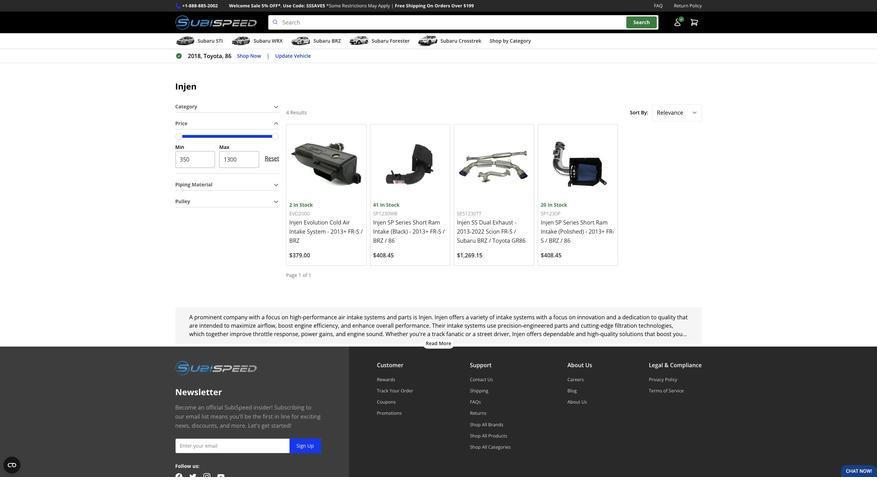 Task type: locate. For each thing, give the bounding box(es) containing it.
subispeed logo image
[[175, 15, 257, 30], [175, 361, 257, 376]]

series for (polished)
[[564, 219, 579, 227]]

parts up the 'dependable'
[[555, 322, 568, 330]]

shop inside shop by category dropdown button
[[490, 38, 502, 44]]

shop left by
[[490, 38, 502, 44]]

1 horizontal spatial engine
[[347, 331, 365, 338]]

the down driver,
[[497, 339, 506, 347]]

sp
[[388, 219, 394, 227], [556, 219, 562, 227]]

3 fr- from the left
[[502, 228, 510, 236]]

- inside 41 in stock sp1230wb injen sp series short ram intake (black) - 2013+ fr-s / brz / 86
[[410, 228, 411, 236]]

parts left 'is'
[[398, 314, 412, 322]]

short inside 20 in stock sp1230p injen sp series short ram intake (polished) - 2013+ fr- s / brz / 86
[[581, 219, 595, 227]]

0 vertical spatial all
[[482, 422, 487, 428]]

| right the now
[[267, 52, 270, 60]]

subaru inside ses1230tt injen ss dual exhaust - 2013-2022 scion fr-s / subaru brz / toyota gr86
[[457, 237, 476, 245]]

sp inside 41 in stock sp1230wb injen sp series short ram intake (black) - 2013+ fr-s / brz / 86
[[388, 219, 394, 227]]

1 intake from the left
[[290, 228, 306, 236]]

1 vertical spatial that
[[645, 331, 656, 338]]

intake down "sp1230p"
[[541, 228, 557, 236]]

rewards link
[[377, 377, 414, 383]]

subaru inside dropdown button
[[441, 38, 458, 44]]

boost
[[278, 322, 293, 330], [657, 331, 672, 338]]

0 horizontal spatial in
[[294, 202, 298, 208]]

2 horizontal spatial intake
[[541, 228, 557, 236]]

brz inside 2 in stock evo2000 injen evolution cold air intake system - 2013+ fr-s / brz
[[290, 237, 300, 245]]

us down blog "link"
[[582, 400, 587, 406]]

0 vertical spatial to
[[652, 314, 657, 322]]

1 vertical spatial performance
[[507, 339, 541, 347]]

the down sound.
[[380, 339, 388, 347]]

shop now
[[237, 52, 261, 59]]

a subaru wrx thumbnail image image
[[231, 36, 251, 46]]

$408.45 down (polished)
[[541, 252, 562, 260]]

2 on from the left
[[569, 314, 576, 322]]

0 vertical spatial subispeed logo image
[[175, 15, 257, 30]]

on left innovation
[[569, 314, 576, 322]]

all left the brands
[[482, 422, 487, 428]]

high- down cutting-
[[588, 331, 601, 338]]

1 vertical spatial engine
[[347, 331, 365, 338]]

engine up systems,
[[347, 331, 365, 338]]

0 horizontal spatial on
[[282, 314, 289, 322]]

0 horizontal spatial $408.45
[[373, 252, 394, 260]]

quality down the edge
[[601, 331, 618, 338]]

intake up fanatic
[[447, 322, 463, 330]]

brz left a subaru forester thumbnail image
[[332, 38, 341, 44]]

$408.45 for injen sp series short ram intake (polished) - 2013+ fr- s / brz / 86
[[541, 252, 562, 260]]

subaru left sti
[[198, 38, 215, 44]]

all for brands
[[482, 422, 487, 428]]

open widget image
[[4, 458, 20, 474]]

sign up button
[[290, 439, 321, 454]]

shop down shop all brands
[[470, 433, 481, 440]]

sp down sp1230wb
[[388, 219, 394, 227]]

focus up the 'dependable'
[[554, 314, 568, 322]]

86 right toyota,
[[225, 52, 232, 60]]

1 ram from the left
[[429, 219, 440, 227]]

track
[[377, 388, 389, 395]]

intake inside 20 in stock sp1230p injen sp series short ram intake (polished) - 2013+ fr- s / brz / 86
[[541, 228, 557, 236]]

twitter logo image
[[189, 474, 196, 478]]

stock inside 41 in stock sp1230wb injen sp series short ram intake (black) - 2013+ fr-s / brz / 86
[[386, 202, 400, 208]]

all down shop all brands
[[482, 433, 487, 440]]

us up shipping link
[[488, 377, 493, 383]]

2 horizontal spatial 2013+
[[589, 228, 605, 236]]

2 horizontal spatial stock
[[554, 202, 568, 208]]

injen inside 20 in stock sp1230p injen sp series short ram intake (polished) - 2013+ fr- s / brz / 86
[[541, 219, 554, 227]]

0 horizontal spatial 1
[[299, 272, 302, 279]]

your down the 'dependable'
[[549, 339, 561, 347]]

- inside ses1230tt injen ss dual exhaust - 2013-2022 scion fr-s / subaru brz / toyota gr86
[[515, 219, 517, 227]]

0 horizontal spatial series
[[396, 219, 412, 227]]

technologies,
[[639, 322, 674, 330]]

ram inside 20 in stock sp1230p injen sp series short ram intake (polished) - 2013+ fr- s / brz / 86
[[596, 219, 608, 227]]

in inside 20 in stock sp1230p injen sp series short ram intake (polished) - 2013+ fr- s / brz / 86
[[548, 202, 553, 208]]

- right (polished)
[[586, 228, 588, 236]]

ram inside 41 in stock sp1230wb injen sp series short ram intake (black) - 2013+ fr-s / brz / 86
[[429, 219, 440, 227]]

2 $408.45 from the left
[[541, 252, 562, 260]]

4 fr- from the left
[[607, 228, 615, 236]]

free
[[395, 2, 405, 9]]

3 stock from the left
[[554, 202, 568, 208]]

shop inside shop now link
[[237, 52, 249, 59]]

stock for injen evolution cold air intake system - 2013+ fr-s / brz
[[300, 202, 313, 208]]

1 all from the top
[[482, 422, 487, 428]]

instagram logo image
[[203, 474, 210, 478]]

1 vertical spatial subispeed logo image
[[175, 361, 257, 376]]

read
[[426, 341, 438, 347]]

max
[[219, 144, 230, 151]]

injen down sp1230wb
[[373, 219, 386, 227]]

maximize down street
[[471, 339, 496, 347]]

0 horizontal spatial with
[[249, 314, 260, 322]]

2 vertical spatial to
[[306, 404, 312, 412]]

shop left the now
[[237, 52, 249, 59]]

policy up 'terms of service' 'link'
[[666, 377, 678, 383]]

1 horizontal spatial stock
[[386, 202, 400, 208]]

fr- inside 41 in stock sp1230wb injen sp series short ram intake (black) - 2013+ fr-s / brz / 86
[[430, 228, 439, 236]]

1 vertical spatial air
[[314, 339, 321, 347]]

1 horizontal spatial short
[[581, 219, 595, 227]]

0 vertical spatial policy
[[690, 2, 702, 9]]

shop down shop all products on the bottom right of the page
[[470, 445, 481, 451]]

1 horizontal spatial boost
[[657, 331, 672, 338]]

3 in from the left
[[548, 202, 553, 208]]

customer
[[377, 362, 404, 370]]

2 vertical spatial all
[[482, 445, 487, 451]]

1 horizontal spatial sp
[[556, 219, 562, 227]]

0 horizontal spatial 2013+
[[331, 228, 347, 236]]

2 1 from the left
[[309, 272, 311, 279]]

1 about from the top
[[568, 362, 584, 370]]

86 for injen sp series short ram intake (polished) - 2013+ fr- s / brz / 86
[[565, 237, 571, 245]]

0 vertical spatial boost
[[278, 322, 293, 330]]

ram
[[429, 219, 440, 227], [596, 219, 608, 227]]

0 horizontal spatial policy
[[666, 377, 678, 383]]

2 about us from the top
[[568, 400, 587, 406]]

shipping down contact
[[470, 388, 489, 395]]

the inside "become an official subispeed insider! subscribing to our email list means you'll be the first in line for exciting news, discounts, and more. let's get started!"
[[253, 413, 261, 421]]

- right (black)
[[410, 228, 411, 236]]

1 horizontal spatial maximize
[[471, 339, 496, 347]]

stock for injen sp series short ram intake (polished) - 2013+ fr- s / brz / 86
[[554, 202, 568, 208]]

to up exciting
[[306, 404, 312, 412]]

1 subispeed logo image from the top
[[175, 15, 257, 30]]

1 horizontal spatial |
[[391, 2, 394, 9]]

2 stock from the left
[[386, 202, 400, 208]]

s inside 20 in stock sp1230p injen sp series short ram intake (polished) - 2013+ fr- s / brz / 86
[[541, 237, 544, 245]]

air
[[343, 219, 350, 227]]

use
[[487, 322, 497, 330]]

1 horizontal spatial series
[[564, 219, 579, 227]]

2018, toyota, 86
[[188, 52, 232, 60]]

offers
[[449, 314, 465, 322], [527, 331, 542, 338]]

1 vertical spatial about
[[568, 400, 581, 406]]

0 horizontal spatial your
[[549, 339, 561, 347]]

0 horizontal spatial ram
[[429, 219, 440, 227]]

subaru left forester
[[372, 38, 389, 44]]

minimum slider
[[175, 133, 182, 140]]

ses1230tt injen ss dual exhaust - 2013-2022 scion fr-s / subaru brz / toyota gr86
[[457, 211, 526, 245]]

solutions
[[620, 331, 644, 338]]

0 vertical spatial about us
[[568, 362, 593, 370]]

2022
[[472, 228, 485, 236]]

response,
[[274, 331, 300, 338]]

1 vertical spatial policy
[[666, 377, 678, 383]]

series inside 41 in stock sp1230wb injen sp series short ram intake (black) - 2013+ fr-s / brz / 86
[[396, 219, 412, 227]]

0 horizontal spatial performance.
[[213, 339, 248, 347]]

series for (black)
[[396, 219, 412, 227]]

forester
[[390, 38, 410, 44]]

privacy policy
[[649, 377, 678, 383]]

your
[[673, 331, 685, 338], [549, 339, 561, 347]]

high- up response,
[[290, 314, 303, 322]]

first
[[263, 413, 273, 421]]

performance down precision-
[[507, 339, 541, 347]]

update vehicle button
[[276, 52, 311, 60]]

stock inside 20 in stock sp1230p injen sp series short ram intake (polished) - 2013+ fr- s / brz / 86
[[554, 202, 568, 208]]

(black)
[[391, 228, 408, 236]]

quality up technologies,
[[659, 314, 676, 322]]

0 horizontal spatial stock
[[300, 202, 313, 208]]

intake down the evo2000
[[290, 228, 306, 236]]

on
[[427, 2, 434, 9]]

0 horizontal spatial intake
[[290, 228, 306, 236]]

2013+ down cold
[[331, 228, 347, 236]]

2 horizontal spatial the
[[497, 339, 506, 347]]

1 horizontal spatial shipping
[[470, 388, 489, 395]]

s inside 2 in stock evo2000 injen evolution cold air intake system - 2013+ fr-s / brz
[[356, 228, 360, 236]]

1 vertical spatial boost
[[657, 331, 672, 338]]

sp inside 20 in stock sp1230p injen sp series short ram intake (polished) - 2013+ fr- s / brz / 86
[[556, 219, 562, 227]]

off*.
[[270, 2, 282, 9]]

2 horizontal spatial 86
[[565, 237, 571, 245]]

the
[[380, 339, 388, 347], [497, 339, 506, 347], [253, 413, 261, 421]]

button image
[[674, 18, 682, 27]]

focus up the airflow,
[[266, 314, 280, 322]]

86 down (black)
[[389, 237, 395, 245]]

subispeed logo image down the 2002
[[175, 15, 257, 30]]

2 ram from the left
[[596, 219, 608, 227]]

offers up fanatic
[[449, 314, 465, 322]]

intake inside 41 in stock sp1230wb injen sp series short ram intake (black) - 2013+ fr-s / brz / 86
[[373, 228, 390, 236]]

coupons
[[377, 400, 396, 406]]

1 horizontal spatial parts
[[555, 322, 568, 330]]

5%
[[262, 2, 268, 9]]

- inside 2 in stock evo2000 injen evolution cold air intake system - 2013+ fr-s / brz
[[328, 228, 329, 236]]

policy for privacy policy
[[666, 377, 678, 383]]

injen sp series short ram intake (black) - 2013+ fr-s / brz / 86 image
[[373, 127, 447, 201]]

0 vertical spatial us
[[586, 362, 593, 370]]

+1-
[[182, 2, 189, 9]]

performance. down the improve
[[213, 339, 248, 347]]

about down blog
[[568, 400, 581, 406]]

1 horizontal spatial quality
[[659, 314, 676, 322]]

shop all products link
[[470, 433, 511, 440]]

shop now link
[[237, 52, 261, 60]]

fr- inside 2 in stock evo2000 injen evolution cold air intake system - 2013+ fr-s / brz
[[348, 228, 356, 236]]

1 vertical spatial high-
[[588, 331, 601, 338]]

1 2013+ from the left
[[331, 228, 347, 236]]

with up engineered
[[537, 314, 548, 322]]

1 vertical spatial shipping
[[470, 388, 489, 395]]

intake up enhance
[[347, 314, 363, 322]]

series up (black)
[[396, 219, 412, 227]]

2013+ inside 41 in stock sp1230wb injen sp series short ram intake (black) - 2013+ fr-s / brz / 86
[[413, 228, 429, 236]]

$379.00
[[290, 252, 310, 260]]

shop all categories
[[470, 445, 511, 451]]

subispeed
[[225, 404, 252, 412]]

price button
[[175, 118, 279, 129]]

2 in from the left
[[380, 202, 385, 208]]

injen down precision-
[[512, 331, 525, 338]]

1 horizontal spatial air
[[339, 314, 345, 322]]

category
[[510, 38, 531, 44]]

1 horizontal spatial 1
[[309, 272, 311, 279]]

2 intake from the left
[[373, 228, 390, 236]]

/
[[361, 228, 363, 236], [443, 228, 445, 236], [514, 228, 516, 236], [385, 237, 387, 245], [489, 237, 491, 245], [546, 237, 548, 245], [561, 237, 563, 245]]

1 vertical spatial all
[[482, 433, 487, 440]]

*some
[[327, 2, 341, 9]]

1 1 from the left
[[299, 272, 302, 279]]

in inside 41 in stock sp1230wb injen sp series short ram intake (black) - 2013+ fr-s / brz / 86
[[380, 202, 385, 208]]

or
[[466, 331, 471, 338]]

a up the airflow,
[[262, 314, 265, 322]]

subaru for subaru sti
[[198, 38, 215, 44]]

2 all from the top
[[482, 433, 487, 440]]

discounts,
[[192, 422, 218, 430]]

your
[[390, 388, 400, 395]]

2 short from the left
[[581, 219, 595, 227]]

3 all from the top
[[482, 445, 487, 451]]

on
[[282, 314, 289, 322], [569, 314, 576, 322]]

air down power
[[314, 339, 321, 347]]

returns link
[[470, 411, 511, 417]]

brz down sp1230wb
[[373, 237, 384, 245]]

1 horizontal spatial focus
[[554, 314, 568, 322]]

follow us:
[[175, 463, 200, 470]]

gr86
[[512, 237, 526, 245]]

in inside 2 in stock evo2000 injen evolution cold air intake system - 2013+ fr-s / brz
[[294, 202, 298, 208]]

injen down "sp1230p"
[[541, 219, 554, 227]]

category
[[175, 103, 197, 110]]

|
[[391, 2, 394, 9], [267, 52, 270, 60]]

1 sp from the left
[[388, 219, 394, 227]]

reset button
[[265, 151, 279, 167]]

1 horizontal spatial high-
[[588, 331, 601, 338]]

3 intake from the left
[[541, 228, 557, 236]]

0 horizontal spatial boost
[[278, 322, 293, 330]]

subaru down 2013-
[[457, 237, 476, 245]]

0 horizontal spatial 86
[[225, 52, 232, 60]]

legal
[[649, 362, 664, 370]]

stock up "sp1230p"
[[554, 202, 568, 208]]

sp for (polished)
[[556, 219, 562, 227]]

0 horizontal spatial engine
[[295, 322, 312, 330]]

2013+ inside 20 in stock sp1230p injen sp series short ram intake (polished) - 2013+ fr- s / brz / 86
[[589, 228, 605, 236]]

0 horizontal spatial to
[[224, 322, 230, 330]]

1 horizontal spatial to
[[306, 404, 312, 412]]

intake left (black)
[[373, 228, 390, 236]]

our
[[175, 413, 184, 421]]

short inside 41 in stock sp1230wb injen sp series short ram intake (black) - 2013+ fr-s / brz / 86
[[413, 219, 427, 227]]

1 series from the left
[[396, 219, 412, 227]]

to down company
[[224, 322, 230, 330]]

0 vertical spatial air
[[339, 314, 345, 322]]

all down shop all products on the bottom right of the page
[[482, 445, 487, 451]]

s inside 41 in stock sp1230wb injen sp series short ram intake (black) - 2013+ fr-s / brz / 86
[[439, 228, 442, 236]]

boost down technologies,
[[657, 331, 672, 338]]

parts
[[398, 314, 412, 322], [555, 322, 568, 330]]

terms of service link
[[649, 388, 702, 395]]

1 stock from the left
[[300, 202, 313, 208]]

1 fr- from the left
[[348, 228, 356, 236]]

subaru for subaru brz
[[314, 38, 331, 44]]

injen up their
[[435, 314, 448, 322]]

sti
[[216, 38, 223, 44]]

air up efficiency,
[[339, 314, 345, 322]]

1 horizontal spatial offers
[[527, 331, 542, 338]]

86
[[225, 52, 232, 60], [389, 237, 395, 245], [565, 237, 571, 245]]

1 vertical spatial quality
[[601, 331, 618, 338]]

1 horizontal spatial 2013+
[[413, 228, 429, 236]]

1 horizontal spatial on
[[569, 314, 576, 322]]

precision-
[[498, 322, 524, 330]]

in right 20
[[548, 202, 553, 208]]

1 short from the left
[[413, 219, 427, 227]]

2 series from the left
[[564, 219, 579, 227]]

1 horizontal spatial in
[[380, 202, 385, 208]]

outstanding
[[282, 339, 313, 347]]

0 vertical spatial about
[[568, 362, 584, 370]]

compliance
[[671, 362, 702, 370]]

terms
[[649, 388, 663, 395]]

1 vertical spatial |
[[267, 52, 270, 60]]

in right 41
[[380, 202, 385, 208]]

more
[[439, 341, 452, 347]]

2 2013+ from the left
[[413, 228, 429, 236]]

1 horizontal spatial 86
[[389, 237, 395, 245]]

subaru left wrx
[[254, 38, 271, 44]]

brz down 2022
[[478, 237, 488, 245]]

2013+ right (black)
[[413, 228, 429, 236]]

subaru right a subaru brz thumbnail image
[[314, 38, 331, 44]]

more.
[[231, 422, 247, 430]]

brz inside ses1230tt injen ss dual exhaust - 2013-2022 scion fr-s / subaru brz / toyota gr86
[[478, 237, 488, 245]]

a up engineered
[[549, 314, 552, 322]]

2013+ right (polished)
[[589, 228, 605, 236]]

injen ss dual exhaust - 2013-2022 scion fr-s / subaru brz / toyota gr86 image
[[457, 127, 531, 201]]

injen inside 41 in stock sp1230wb injen sp series short ram intake (black) - 2013+ fr-s / brz / 86
[[373, 219, 386, 227]]

promotions link
[[377, 411, 414, 417]]

policy inside 'return policy' link
[[690, 2, 702, 9]]

1 horizontal spatial $408.45
[[541, 252, 562, 260]]

series inside 20 in stock sp1230p injen sp series short ram intake (polished) - 2013+ fr- s / brz / 86
[[564, 219, 579, 227]]

systems up precision-
[[514, 314, 535, 322]]

0 horizontal spatial quality
[[601, 331, 618, 338]]

1 vertical spatial your
[[549, 339, 561, 347]]

restrictions
[[342, 2, 367, 9]]

subaru for subaru crosstrek
[[441, 38, 458, 44]]

policy right return
[[690, 2, 702, 9]]

a subaru crosstrek thumbnail image image
[[418, 36, 438, 46]]

to up technologies,
[[652, 314, 657, 322]]

brz down (polished)
[[549, 237, 560, 245]]

a subaru forester thumbnail image image
[[349, 36, 369, 46]]

offers down engineered
[[527, 331, 542, 338]]

in for injen evolution cold air intake system - 2013+ fr-s / brz
[[294, 202, 298, 208]]

2 vertical spatial us
[[582, 400, 587, 406]]

0 horizontal spatial sp
[[388, 219, 394, 227]]

in right 2
[[294, 202, 298, 208]]

$408.45 down (black)
[[373, 252, 394, 260]]

systems up overall
[[364, 314, 386, 322]]

whether
[[386, 331, 408, 338]]

0 vertical spatial that
[[678, 314, 688, 322]]

0 vertical spatial high-
[[290, 314, 303, 322]]

stock up sp1230wb
[[386, 202, 400, 208]]

subispeed logo image up "newsletter"
[[175, 361, 257, 376]]

1 $408.45 from the left
[[373, 252, 394, 260]]

1 horizontal spatial policy
[[690, 2, 702, 9]]

airflow
[[440, 339, 458, 347]]

2013+ for injen sp series short ram intake (polished) - 2013+ fr- s / brz / 86
[[589, 228, 605, 236]]

about us up careers link
[[568, 362, 593, 370]]

1 horizontal spatial performance
[[507, 339, 541, 347]]

$1,269.15
[[457, 252, 483, 260]]

subaru wrx
[[254, 38, 283, 44]]

| left free
[[391, 2, 394, 9]]

shipping left on
[[406, 2, 426, 9]]

0 vertical spatial parts
[[398, 314, 412, 322]]

subaru sti
[[198, 38, 223, 44]]

2 fr- from the left
[[430, 228, 439, 236]]

on up response,
[[282, 314, 289, 322]]

about up careers
[[568, 362, 584, 370]]

86 inside 41 in stock sp1230wb injen sp series short ram intake (black) - 2013+ fr-s / brz / 86
[[389, 237, 395, 245]]

systems down "variety"
[[465, 322, 486, 330]]

injen down the evo2000
[[290, 219, 303, 227]]

street
[[477, 331, 493, 338]]

shop all brands
[[470, 422, 504, 428]]

$199
[[464, 2, 474, 9]]

2 sp from the left
[[556, 219, 562, 227]]

2 horizontal spatial in
[[548, 202, 553, 208]]

in for injen sp series short ram intake (black) - 2013+ fr-s / brz / 86
[[380, 202, 385, 208]]

1 horizontal spatial with
[[537, 314, 548, 322]]

1 in from the left
[[294, 202, 298, 208]]

shop
[[490, 38, 502, 44], [237, 52, 249, 59], [470, 422, 481, 428], [470, 433, 481, 440], [470, 445, 481, 451]]

airflow,
[[258, 322, 277, 330]]

subaru for subaru wrx
[[254, 38, 271, 44]]

performance. down 'is'
[[395, 322, 431, 330]]

subaru brz button
[[291, 35, 341, 49]]

code:
[[293, 2, 305, 9]]

0 horizontal spatial |
[[267, 52, 270, 60]]

with up the airflow,
[[249, 314, 260, 322]]

and inside "become an official subispeed insider! subscribing to our email list means you'll be the first in line for exciting news, discounts, and more. let's get started!"
[[220, 422, 230, 430]]

2 subispeed logo image from the top
[[175, 361, 257, 376]]

fr- inside 20 in stock sp1230p injen sp series short ram intake (polished) - 2013+ fr- s / brz / 86
[[607, 228, 615, 236]]

intake inside 2 in stock evo2000 injen evolution cold air intake system - 2013+ fr-s / brz
[[290, 228, 306, 236]]

stock up the evo2000
[[300, 202, 313, 208]]

a up free
[[428, 331, 431, 338]]

1 horizontal spatial systems
[[465, 322, 486, 330]]

shop all categories link
[[470, 445, 511, 451]]

insider!
[[254, 404, 273, 412]]

ram for injen sp series short ram intake (black) - 2013+ fr-s / brz / 86
[[429, 219, 440, 227]]

1 vertical spatial about us
[[568, 400, 587, 406]]

1 horizontal spatial intake
[[373, 228, 390, 236]]

faq
[[654, 2, 663, 9]]

maximize up the improve
[[231, 322, 256, 330]]

shop down returns
[[470, 422, 481, 428]]

together
[[206, 331, 229, 338]]

3 2013+ from the left
[[589, 228, 605, 236]]

edge
[[601, 322, 614, 330]]

0 horizontal spatial maximize
[[231, 322, 256, 330]]

86 down (polished)
[[565, 237, 571, 245]]

stock inside 2 in stock evo2000 injen evolution cold air intake system - 2013+ fr-s / brz
[[300, 202, 313, 208]]

1 horizontal spatial ram
[[596, 219, 608, 227]]

throttle
[[253, 331, 273, 338]]

86 inside 20 in stock sp1230p injen sp series short ram intake (polished) - 2013+ fr- s / brz / 86
[[565, 237, 571, 245]]

shop for shop all products
[[470, 433, 481, 440]]

us up careers link
[[586, 362, 593, 370]]

41
[[373, 202, 379, 208]]

return
[[674, 2, 689, 9]]



Task type: vqa. For each thing, say whether or not it's contained in the screenshot.


Task type: describe. For each thing, give the bounding box(es) containing it.
a prominent company with a focus on high-performance air intake systems and parts is injen. injen offers a variety of intake systems with a focus on innovation and a dedication to quality that are intended to maximize airflow, boost engine efficiency, and enhance overall performance. their intake systems use precision-engineered parts and cutting-edge filtration technologies, which together improve throttle response, power gains, and engine sound. whether you're a track fanatic or a street driver, injen offers dependable and high-quality solutions that boost your vehicle's performance. with injen's outstanding air intake systems, enjoy the advantages of free airflow and maximize the performance of your engine.
[[189, 314, 688, 347]]

overall
[[376, 322, 394, 330]]

- inside 20 in stock sp1230p injen sp series short ram intake (polished) - 2013+ fr- s / brz / 86
[[586, 228, 588, 236]]

faqs
[[470, 400, 481, 406]]

shop by category
[[490, 38, 531, 44]]

1 vertical spatial offers
[[527, 331, 542, 338]]

power
[[301, 331, 318, 338]]

select... image
[[692, 110, 698, 116]]

facebook logo image
[[175, 474, 182, 478]]

$408.45 for injen sp series short ram intake (black) - 2013+ fr-s / brz / 86
[[373, 252, 394, 260]]

reset
[[265, 155, 279, 163]]

youtube logo image
[[217, 474, 224, 478]]

of left free
[[421, 339, 427, 347]]

0 vertical spatial shipping
[[406, 2, 426, 9]]

contact us
[[470, 377, 493, 383]]

shipping link
[[470, 388, 511, 395]]

is
[[413, 314, 418, 322]]

subaru crosstrek
[[441, 38, 482, 44]]

shop for shop all brands
[[470, 422, 481, 428]]

Min text field
[[175, 151, 215, 168]]

a subaru sti thumbnail image image
[[175, 36, 195, 46]]

2
[[290, 202, 292, 208]]

shop by category button
[[490, 35, 531, 49]]

0 vertical spatial quality
[[659, 314, 676, 322]]

2 with from the left
[[537, 314, 548, 322]]

get
[[262, 422, 270, 430]]

material
[[192, 182, 213, 188]]

1 vertical spatial to
[[224, 322, 230, 330]]

intended
[[199, 322, 223, 330]]

Select... button
[[653, 104, 702, 121]]

system
[[307, 228, 326, 236]]

injen evolution cold air intake system - 2013+ fr-s / brz image
[[290, 127, 364, 201]]

1 with from the left
[[249, 314, 260, 322]]

pulley button
[[175, 197, 279, 207]]

intake down gains,
[[323, 339, 339, 347]]

1 vertical spatial performance.
[[213, 339, 248, 347]]

all for categories
[[482, 445, 487, 451]]

to inside "become an official subispeed insider! subscribing to our email list means you'll be the first in line for exciting news, discounts, and more. let's get started!"
[[306, 404, 312, 412]]

evo2000
[[290, 211, 310, 217]]

follow
[[175, 463, 191, 470]]

gains,
[[319, 331, 335, 338]]

vehicle
[[294, 52, 311, 59]]

vehicle's
[[189, 339, 211, 347]]

2 horizontal spatial systems
[[514, 314, 535, 322]]

2 horizontal spatial to
[[652, 314, 657, 322]]

shop for shop now
[[237, 52, 249, 59]]

a subaru brz thumbnail image image
[[291, 36, 311, 46]]

toyota
[[493, 237, 511, 245]]

0 horizontal spatial parts
[[398, 314, 412, 322]]

of down the 'dependable'
[[543, 339, 548, 347]]

/ inside 2 in stock evo2000 injen evolution cold air intake system - 2013+ fr-s / brz
[[361, 228, 363, 236]]

subaru sti button
[[175, 35, 223, 49]]

injen inside ses1230tt injen ss dual exhaust - 2013-2022 scion fr-s / subaru brz / toyota gr86
[[457, 219, 470, 227]]

ss
[[472, 219, 478, 227]]

subaru brz
[[314, 38, 341, 44]]

sale
[[251, 2, 261, 9]]

885-
[[198, 2, 208, 9]]

line
[[281, 413, 290, 421]]

Enter your email text field
[[175, 439, 321, 454]]

0 horizontal spatial that
[[645, 331, 656, 338]]

a left "variety"
[[466, 314, 469, 322]]

injen inside 2 in stock evo2000 injen evolution cold air intake system - 2013+ fr-s / brz
[[290, 219, 303, 227]]

piping
[[175, 182, 191, 188]]

0 horizontal spatial high-
[[290, 314, 303, 322]]

policy for return policy
[[690, 2, 702, 9]]

4 results
[[286, 109, 307, 116]]

track
[[432, 331, 445, 338]]

let's
[[248, 422, 260, 430]]

injen sp series short ram intake (polished) - 2013+ fr-s / brz / 86 image
[[541, 127, 615, 201]]

you're
[[410, 331, 426, 338]]

apply
[[378, 2, 390, 9]]

subaru for subaru forester
[[372, 38, 389, 44]]

brz inside 20 in stock sp1230p injen sp series short ram intake (polished) - 2013+ fr- s / brz / 86
[[549, 237, 560, 245]]

sort by:
[[630, 109, 649, 116]]

an
[[198, 404, 205, 412]]

0 vertical spatial |
[[391, 2, 394, 9]]

1 vertical spatial parts
[[555, 322, 568, 330]]

search input field
[[268, 15, 659, 30]]

dual
[[479, 219, 491, 227]]

888-
[[189, 2, 198, 9]]

news,
[[175, 422, 190, 430]]

0 vertical spatial engine
[[295, 322, 312, 330]]

short for (black)
[[413, 219, 427, 227]]

blog link
[[568, 388, 593, 395]]

privacy policy link
[[649, 377, 702, 383]]

you'll
[[230, 413, 243, 421]]

1 horizontal spatial the
[[380, 339, 388, 347]]

0 vertical spatial your
[[673, 331, 685, 338]]

1 about us from the top
[[568, 362, 593, 370]]

subaru forester
[[372, 38, 410, 44]]

fanatic
[[447, 331, 464, 338]]

short for (polished)
[[581, 219, 595, 227]]

maximum slider
[[272, 133, 279, 140]]

0 vertical spatial performance.
[[395, 322, 431, 330]]

category button
[[175, 102, 279, 112]]

2002
[[208, 2, 218, 9]]

0 horizontal spatial systems
[[364, 314, 386, 322]]

a right or
[[473, 331, 476, 338]]

(polished)
[[559, 228, 584, 236]]

stock for injen sp series short ram intake (black) - 2013+ fr-s / brz / 86
[[386, 202, 400, 208]]

in for injen sp series short ram intake (polished) - 2013+ fr- s / brz / 86
[[548, 202, 553, 208]]

means
[[211, 413, 228, 421]]

us for about us link
[[582, 400, 587, 406]]

0 horizontal spatial air
[[314, 339, 321, 347]]

sort
[[630, 109, 640, 116]]

of up use
[[490, 314, 495, 322]]

categories
[[489, 445, 511, 451]]

service
[[669, 388, 684, 395]]

may
[[368, 2, 377, 9]]

intake up precision-
[[496, 314, 512, 322]]

fr- inside ses1230tt injen ss dual exhaust - 2013-2022 scion fr-s / subaru brz / toyota gr86
[[502, 228, 510, 236]]

newsletter
[[175, 387, 222, 398]]

sssave5
[[307, 2, 325, 9]]

variety
[[471, 314, 488, 322]]

86 for injen sp series short ram intake (black) - 2013+ fr-s / brz / 86
[[389, 237, 395, 245]]

read more
[[426, 341, 452, 347]]

2 about from the top
[[568, 400, 581, 406]]

+1-888-885-2002 link
[[182, 2, 218, 10]]

brz inside subaru brz dropdown button
[[332, 38, 341, 44]]

subscribing
[[274, 404, 305, 412]]

email
[[186, 413, 200, 421]]

returns
[[470, 411, 487, 417]]

for
[[292, 413, 299, 421]]

of right terms
[[664, 388, 668, 395]]

0 vertical spatial maximize
[[231, 322, 256, 330]]

s inside ses1230tt injen ss dual exhaust - 2013-2022 scion fr-s / subaru brz / toyota gr86
[[510, 228, 513, 236]]

be
[[245, 413, 251, 421]]

shop for shop all categories
[[470, 445, 481, 451]]

become an official subispeed insider! subscribing to our email list means you'll be the first in line for exciting news, discounts, and more. let's get started!
[[175, 404, 321, 430]]

0 horizontal spatial offers
[[449, 314, 465, 322]]

2 focus from the left
[[554, 314, 568, 322]]

of right page
[[303, 272, 307, 279]]

page
[[286, 272, 297, 279]]

1 on from the left
[[282, 314, 289, 322]]

brz inside 41 in stock sp1230wb injen sp series short ram intake (black) - 2013+ fr-s / brz / 86
[[373, 237, 384, 245]]

improve
[[230, 331, 252, 338]]

a up filtration
[[618, 314, 621, 322]]

systems,
[[340, 339, 363, 347]]

sp for (black)
[[388, 219, 394, 227]]

coupons link
[[377, 400, 414, 406]]

careers
[[568, 377, 584, 383]]

ram for injen sp series short ram intake (polished) - 2013+ fr- s / brz / 86
[[596, 219, 608, 227]]

20
[[541, 202, 547, 208]]

1 vertical spatial maximize
[[471, 339, 496, 347]]

Max text field
[[219, 151, 259, 168]]

sign up
[[297, 443, 314, 450]]

enhance
[[353, 322, 375, 330]]

price
[[175, 120, 188, 127]]

injen up category
[[175, 81, 197, 92]]

all for products
[[482, 433, 487, 440]]

with
[[250, 339, 262, 347]]

intake for injen sp series short ram intake (polished) - 2013+ fr- s / brz / 86
[[541, 228, 557, 236]]

2013+ for injen sp series short ram intake (black) - 2013+ fr-s / brz / 86
[[413, 228, 429, 236]]

shop for shop by category
[[490, 38, 502, 44]]

faqs link
[[470, 400, 511, 406]]

2013+ inside 2 in stock evo2000 injen evolution cold air intake system - 2013+ fr-s / brz
[[331, 228, 347, 236]]

page 1 of 1
[[286, 272, 311, 279]]

their
[[432, 322, 446, 330]]

us for contact us link
[[488, 377, 493, 383]]

0 vertical spatial performance
[[303, 314, 337, 322]]

intake for injen sp series short ram intake (black) - 2013+ fr-s / brz / 86
[[373, 228, 390, 236]]

track your order link
[[377, 388, 414, 395]]

official
[[206, 404, 223, 412]]

1 focus from the left
[[266, 314, 280, 322]]



